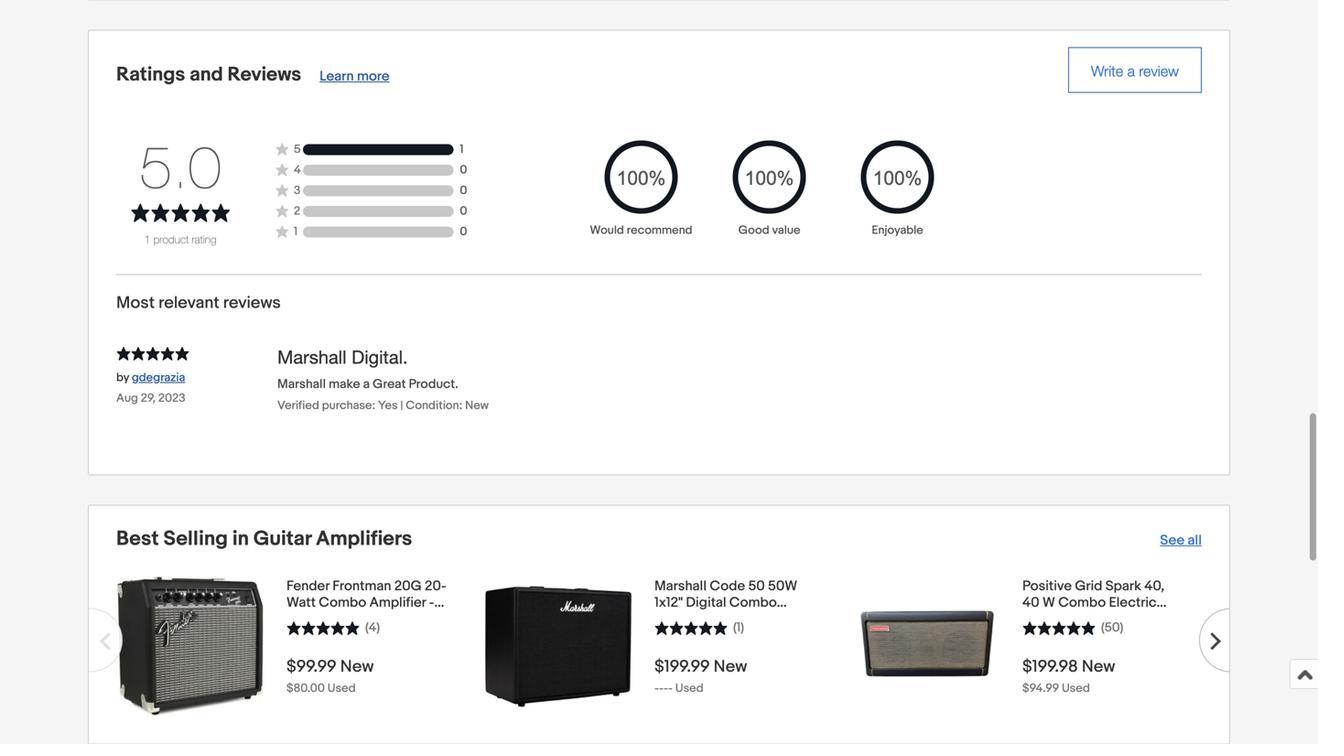 Task type: vqa. For each thing, say whether or not it's contained in the screenshot.
bottommost on
no



Task type: locate. For each thing, give the bounding box(es) containing it.
positive grid spark 40, 40 w combo electric guitar amplifier - black image
[[853, 592, 1000, 702]]

marshall digital. marshall make a great product. verified purchase: yes | condition: new
[[277, 346, 489, 413]]

guitar inside the positive grid spark 40, 40 w combo electric guitar amplifier - black
[[1023, 611, 1061, 628]]

watt
[[287, 595, 316, 611]]

a right "make"
[[363, 377, 370, 392]]

(2311500000)
[[324, 611, 407, 628]]

reviews
[[223, 293, 281, 313]]

used
[[328, 682, 356, 696], [675, 682, 704, 696], [1062, 682, 1090, 696]]

amplifier inside the positive grid spark 40, 40 w combo electric guitar amplifier - black
[[1064, 611, 1120, 628]]

value
[[772, 223, 801, 238]]

positive grid spark 40, 40 w combo electric guitar amplifier - black
[[1023, 578, 1166, 628]]

marshall
[[277, 346, 347, 368], [277, 377, 326, 392]]

2023
[[158, 391, 185, 405]]

29,
[[141, 391, 156, 405]]

positive
[[1023, 578, 1072, 595]]

40,
[[1145, 578, 1165, 595]]

used for $99.99
[[328, 682, 356, 696]]

new inside $199.98 new $94.99 used
[[1082, 657, 1116, 677]]

in
[[232, 527, 249, 552]]

1
[[460, 142, 464, 156], [294, 225, 298, 239], [144, 233, 150, 246]]

0 for 2
[[460, 204, 467, 218]]

0 vertical spatial a
[[1128, 62, 1135, 80]]

relevant
[[159, 293, 219, 313]]

$99.99
[[287, 657, 337, 677]]

used right $80.00
[[328, 682, 356, 696]]

new down (4)
[[340, 657, 374, 677]]

black inside the positive grid spark 40, 40 w combo electric guitar amplifier - black
[[1132, 611, 1166, 628]]

0 horizontal spatial guitar
[[254, 527, 311, 552]]

2 used from the left
[[675, 682, 704, 696]]

0 horizontal spatial 1
[[144, 233, 150, 246]]

$199.99 new ---- used
[[655, 657, 747, 696]]

0 horizontal spatial amplifier
[[370, 595, 426, 611]]

a
[[1128, 62, 1135, 80], [363, 377, 370, 392]]

0 horizontal spatial combo
[[319, 595, 366, 611]]

-
[[429, 595, 434, 611], [1123, 611, 1129, 628], [655, 682, 659, 696], [659, 682, 664, 696], [664, 682, 668, 696], [668, 682, 673, 696]]

new
[[465, 399, 489, 413], [340, 657, 374, 677], [714, 657, 747, 677], [1082, 657, 1116, 677]]

0 for 3
[[460, 184, 467, 198]]

black
[[287, 611, 321, 628], [1132, 611, 1166, 628]]

combo
[[319, 595, 366, 611], [1059, 595, 1106, 611]]

ratings
[[116, 63, 185, 86]]

black inside fender frontman 20g 20- watt combo amplifier - black (2311500000)
[[287, 611, 321, 628]]

reviews
[[227, 63, 301, 86]]

1 horizontal spatial a
[[1128, 62, 1135, 80]]

1 horizontal spatial used
[[675, 682, 704, 696]]

great
[[373, 377, 406, 392]]

used down $199.99
[[675, 682, 704, 696]]

1 vertical spatial a
[[363, 377, 370, 392]]

marshall up verified
[[277, 377, 326, 392]]

1 combo from the left
[[319, 595, 366, 611]]

new down (1)
[[714, 657, 747, 677]]

fender
[[287, 578, 329, 595]]

1 horizontal spatial black
[[1132, 611, 1166, 628]]

new right condition:
[[465, 399, 489, 413]]

positive grid spark 40, 40 w combo electric guitar amplifier - black link
[[1023, 578, 1184, 628]]

used inside $199.98 new $94.99 used
[[1062, 682, 1090, 696]]

4
[[294, 163, 301, 177]]

used inside $199.99 new ---- used
[[675, 682, 704, 696]]

verified
[[277, 399, 319, 413]]

black down fender
[[287, 611, 321, 628]]

by
[[116, 371, 129, 385]]

0 horizontal spatial used
[[328, 682, 356, 696]]

new down (50)
[[1082, 657, 1116, 677]]

used inside $99.99 new $80.00 used
[[328, 682, 356, 696]]

black down 40,
[[1132, 611, 1166, 628]]

guitar down positive
[[1023, 611, 1061, 628]]

1 used from the left
[[328, 682, 356, 696]]

learn
[[320, 68, 354, 85]]

frontman
[[333, 578, 391, 595]]

new inside $99.99 new $80.00 used
[[340, 657, 374, 677]]

2 black from the left
[[1132, 611, 1166, 628]]

digital.
[[352, 346, 408, 368]]

$99.99 new $80.00 used
[[287, 657, 374, 696]]

amplifier up (4)
[[370, 595, 426, 611]]

2 horizontal spatial used
[[1062, 682, 1090, 696]]

1 vertical spatial marshall
[[277, 377, 326, 392]]

1 black from the left
[[287, 611, 321, 628]]

a right 'write'
[[1128, 62, 1135, 80]]

more
[[357, 68, 390, 85]]

0
[[460, 163, 467, 177], [460, 184, 467, 198], [460, 204, 467, 218], [460, 225, 467, 239]]

amplifier down grid
[[1064, 611, 1120, 628]]

good
[[738, 223, 770, 238]]

3 0 from the top
[[460, 204, 467, 218]]

1 horizontal spatial guitar
[[1023, 611, 1061, 628]]

0 horizontal spatial a
[[363, 377, 370, 392]]

and
[[190, 63, 223, 86]]

3 used from the left
[[1062, 682, 1090, 696]]

new inside $199.99 new ---- used
[[714, 657, 747, 677]]

all
[[1188, 532, 1202, 549]]

see all link
[[1160, 532, 1202, 549]]

product
[[153, 233, 189, 246]]

2 combo from the left
[[1059, 595, 1106, 611]]

2 0 from the top
[[460, 184, 467, 198]]

marshall up "make"
[[277, 346, 347, 368]]

0 for 1
[[460, 225, 467, 239]]

new for $99.99 new
[[340, 657, 374, 677]]

0 horizontal spatial black
[[287, 611, 321, 628]]

write a review
[[1091, 62, 1179, 80]]

1 vertical spatial guitar
[[1023, 611, 1061, 628]]

condition:
[[406, 399, 463, 413]]

new for $199.98 new
[[1082, 657, 1116, 677]]

0 vertical spatial marshall
[[277, 346, 347, 368]]

gdegrazia
[[132, 371, 185, 385]]

$199.98 new $94.99 used
[[1023, 657, 1116, 696]]

2
[[294, 204, 300, 218]]

used down $199.98
[[1062, 682, 1090, 696]]

amplifier
[[370, 595, 426, 611], [1064, 611, 1120, 628]]

- inside the positive grid spark 40, 40 w combo electric guitar amplifier - black
[[1123, 611, 1129, 628]]

would recommend
[[590, 223, 693, 238]]

guitar right in
[[254, 527, 311, 552]]

1 0 from the top
[[460, 163, 467, 177]]

guitar
[[254, 527, 311, 552], [1023, 611, 1061, 628]]

1 horizontal spatial amplifier
[[1064, 611, 1120, 628]]

best selling in guitar amplifiers
[[116, 527, 412, 552]]

new for $199.99 new
[[714, 657, 747, 677]]

yes
[[378, 399, 398, 413]]

40
[[1023, 595, 1040, 611]]

1 horizontal spatial combo
[[1059, 595, 1106, 611]]

0 vertical spatial guitar
[[254, 527, 311, 552]]

4 0 from the top
[[460, 225, 467, 239]]

by gdegrazia aug 29, 2023
[[116, 371, 185, 405]]



Task type: describe. For each thing, give the bounding box(es) containing it.
fender frontman 20g 20- watt combo amplifier - black (2311500000) link
[[287, 578, 448, 628]]

(1)
[[733, 620, 744, 636]]

write a review link
[[1068, 47, 1202, 93]]

best
[[116, 527, 159, 552]]

gdegrazia link
[[132, 371, 185, 385]]

review
[[1139, 62, 1179, 80]]

2 marshall from the top
[[277, 377, 326, 392]]

purchase:
[[322, 399, 375, 413]]

(4)
[[365, 620, 380, 636]]

write
[[1091, 62, 1124, 80]]

fender frontman 20g 20-watt combo amplifier - black (2311500000) image
[[117, 577, 264, 716]]

2 horizontal spatial 1
[[460, 142, 464, 156]]

marshall code 50 50w 1x12" digital combo guitar amplifier - black (m-code50-u) image
[[485, 573, 632, 720]]

would
[[590, 223, 624, 238]]

learn more
[[320, 68, 390, 85]]

20-
[[425, 578, 446, 595]]

a inside "link"
[[1128, 62, 1135, 80]]

a inside marshall digital. marshall make a great product. verified purchase: yes | condition: new
[[363, 377, 370, 392]]

grid
[[1075, 578, 1103, 595]]

learn more link
[[320, 68, 390, 85]]

enjoyable
[[872, 223, 923, 238]]

0 for 4
[[460, 163, 467, 177]]

recommend
[[627, 223, 693, 238]]

good value
[[738, 223, 801, 238]]

fender frontman 20g 20- watt combo amplifier - black (2311500000)
[[287, 578, 446, 628]]

(50)
[[1101, 620, 1124, 636]]

20g
[[394, 578, 422, 595]]

electric
[[1109, 595, 1157, 611]]

amplifiers
[[316, 527, 412, 552]]

$80.00
[[287, 682, 325, 696]]

|
[[400, 399, 403, 413]]

used for $199.98
[[1062, 682, 1090, 696]]

$94.99
[[1023, 682, 1059, 696]]

$199.98
[[1023, 657, 1078, 677]]

product.
[[409, 377, 458, 392]]

new inside marshall digital. marshall make a great product. verified purchase: yes | condition: new
[[465, 399, 489, 413]]

combo inside fender frontman 20g 20- watt combo amplifier - black (2311500000)
[[319, 595, 366, 611]]

aug
[[116, 391, 138, 405]]

- inside fender frontman 20g 20- watt combo amplifier - black (2311500000)
[[429, 595, 434, 611]]

w
[[1043, 595, 1055, 611]]

1 product rating
[[144, 233, 216, 246]]

amplifier inside fender frontman 20g 20- watt combo amplifier - black (2311500000)
[[370, 595, 426, 611]]

spark
[[1106, 578, 1142, 595]]

see all
[[1160, 532, 1202, 549]]

ratings and reviews
[[116, 63, 301, 86]]

1 marshall from the top
[[277, 346, 347, 368]]

1 horizontal spatial 1
[[294, 225, 298, 239]]

most relevant reviews
[[116, 293, 281, 313]]

make
[[329, 377, 360, 392]]

5
[[294, 142, 301, 156]]

see
[[1160, 532, 1185, 549]]

5.0
[[140, 134, 221, 200]]

rating
[[192, 233, 216, 246]]

most
[[116, 293, 155, 313]]

selling
[[163, 527, 228, 552]]

$199.99
[[655, 657, 710, 677]]

3
[[294, 184, 301, 198]]

combo inside the positive grid spark 40, 40 w combo electric guitar amplifier - black
[[1059, 595, 1106, 611]]



